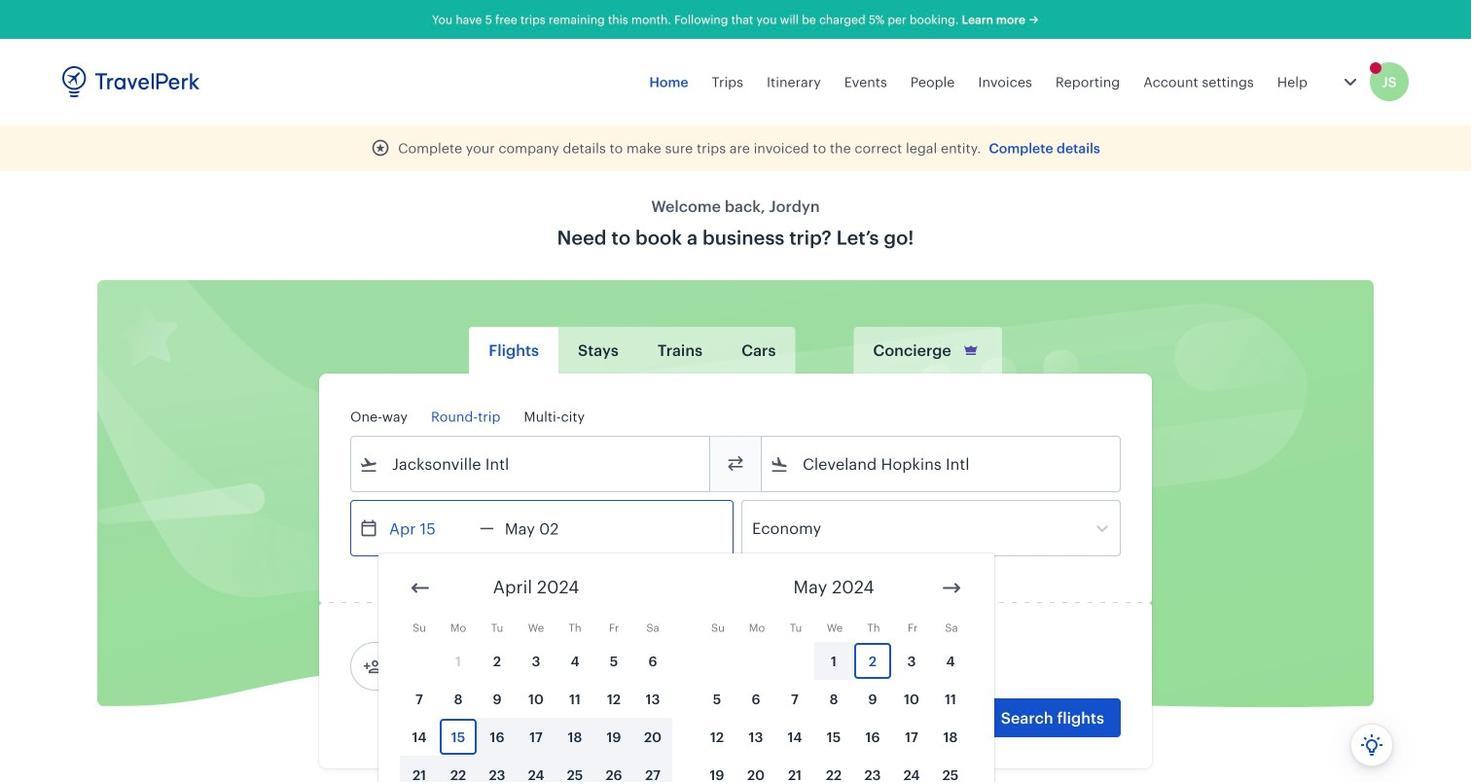 Task type: describe. For each thing, give the bounding box(es) containing it.
choose saturday, may 18, 2024 as your check-in date. it's available. image
[[933, 719, 970, 755]]

From search field
[[379, 449, 684, 480]]

move forward to switch to the next month. image
[[940, 577, 964, 600]]

Depart text field
[[379, 501, 480, 556]]

Add first traveler search field
[[383, 651, 585, 682]]



Task type: locate. For each thing, give the bounding box(es) containing it.
choose friday, may 17, 2024 as your check-in date. it's available. image
[[894, 719, 931, 755]]

choose friday, may 24, 2024 as your check-in date. it's available. image
[[894, 757, 931, 783]]

choose saturday, may 4, 2024 as your check-in date. it's available. image
[[933, 643, 970, 679]]

choose saturday, may 25, 2024 as your check-in date. it's available. image
[[933, 757, 970, 783]]

choose friday, may 3, 2024 as your check-in date. it's available. image
[[894, 643, 931, 679]]

choose saturday, may 11, 2024 as your check-in date. it's available. image
[[933, 681, 970, 717]]

choose friday, may 10, 2024 as your check-in date. it's available. image
[[894, 681, 931, 717]]

Return text field
[[494, 501, 596, 556]]

calendar application
[[379, 554, 1472, 783]]

To search field
[[789, 449, 1095, 480]]

move backward to switch to the previous month. image
[[409, 577, 432, 600]]



